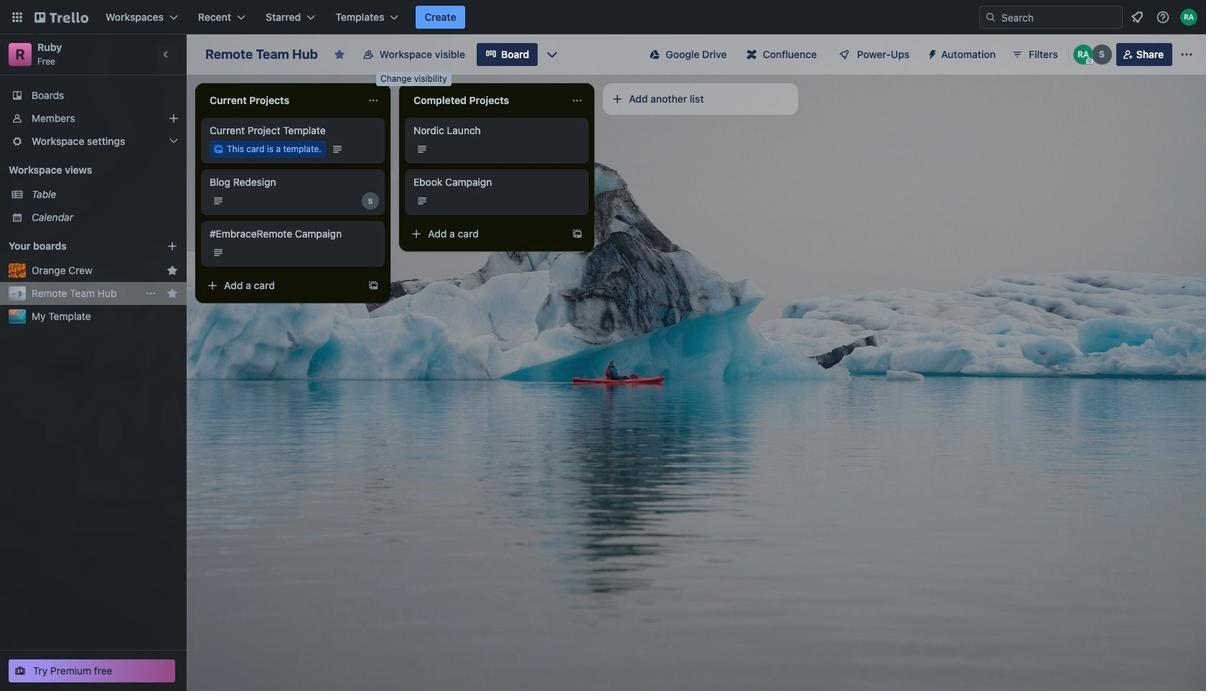 Task type: locate. For each thing, give the bounding box(es) containing it.
create from template… image
[[572, 228, 583, 240], [368, 280, 379, 292]]

1 vertical spatial sunnyupside33 (sunnyupside33) image
[[362, 192, 379, 210]]

0 vertical spatial sunnyupside33 (sunnyupside33) image
[[1092, 45, 1112, 65]]

add board image
[[167, 241, 178, 252]]

starred icon image right "board actions menu" icon
[[167, 288, 178, 300]]

0 notifications image
[[1129, 9, 1146, 26]]

your boards with 3 items element
[[9, 238, 145, 255]]

starred icon image down the add board icon
[[167, 265, 178, 277]]

None text field
[[201, 89, 362, 112]]

Board name text field
[[198, 43, 325, 66]]

1 horizontal spatial ruby anderson (rubyanderson7) image
[[1181, 9, 1198, 26]]

None text field
[[405, 89, 566, 112]]

2 starred icon image from the top
[[167, 288, 178, 300]]

1 horizontal spatial sunnyupside33 (sunnyupside33) image
[[1092, 45, 1112, 65]]

1 vertical spatial create from template… image
[[368, 280, 379, 292]]

starred icon image
[[167, 265, 178, 277], [167, 288, 178, 300]]

1 vertical spatial starred icon image
[[167, 288, 178, 300]]

0 horizontal spatial ruby anderson (rubyanderson7) image
[[1074, 45, 1094, 65]]

board actions menu image
[[145, 288, 157, 300]]

ruby anderson (rubyanderson7) image
[[1181, 9, 1198, 26], [1074, 45, 1094, 65]]

google drive icon image
[[650, 50, 660, 60]]

sunnyupside33 (sunnyupside33) image
[[1092, 45, 1112, 65], [362, 192, 379, 210]]

ruby anderson (rubyanderson7) image right open information menu icon
[[1181, 9, 1198, 26]]

0 vertical spatial starred icon image
[[167, 265, 178, 277]]

this member is an admin of this board. image
[[1087, 58, 1093, 65]]

sm image
[[921, 43, 942, 63]]

confluence icon image
[[747, 50, 757, 60]]

show menu image
[[1180, 47, 1194, 62]]

tooltip
[[376, 72, 452, 86]]

0 vertical spatial create from template… image
[[572, 228, 583, 240]]

ruby anderson (rubyanderson7) image down search field at top
[[1074, 45, 1094, 65]]



Task type: describe. For each thing, give the bounding box(es) containing it.
Search field
[[997, 7, 1123, 27]]

star or unstar board image
[[334, 49, 345, 60]]

search image
[[985, 11, 997, 23]]

1 starred icon image from the top
[[167, 265, 178, 277]]

open information menu image
[[1156, 10, 1171, 24]]

primary element
[[0, 0, 1207, 34]]

1 vertical spatial ruby anderson (rubyanderson7) image
[[1074, 45, 1094, 65]]

back to home image
[[34, 6, 88, 29]]

0 horizontal spatial sunnyupside33 (sunnyupside33) image
[[362, 192, 379, 210]]

0 horizontal spatial create from template… image
[[368, 280, 379, 292]]

1 horizontal spatial create from template… image
[[572, 228, 583, 240]]

workspace navigation collapse icon image
[[157, 45, 177, 65]]

customize views image
[[545, 47, 560, 62]]

0 vertical spatial ruby anderson (rubyanderson7) image
[[1181, 9, 1198, 26]]



Task type: vqa. For each thing, say whether or not it's contained in the screenshot.
There is new activity on this board. image
no



